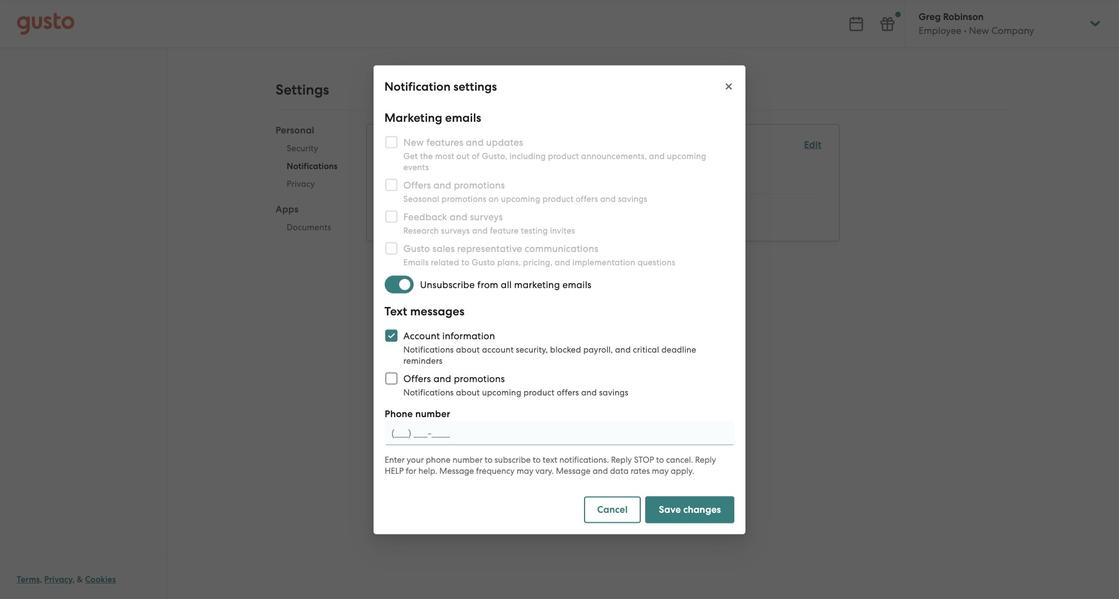 Task type: describe. For each thing, give the bounding box(es) containing it.
most
[[435, 151, 455, 161]]

notifications about upcoming product offers and savings
[[404, 388, 629, 398]]

notification
[[385, 79, 451, 94]]

feature
[[490, 226, 519, 236]]

the
[[420, 151, 433, 161]]

account
[[404, 330, 440, 341]]

to up frequency
[[485, 455, 493, 465]]

1 vertical spatial promotions
[[454, 373, 505, 384]]

0 vertical spatial number
[[415, 408, 450, 420]]

gusto navigation element
[[0, 48, 166, 92]]

messages for text messages none
[[406, 202, 450, 213]]

from
[[478, 279, 499, 290]]

notifications inside notifications about account security, blocked payroll, and critical deadline reminders
[[404, 345, 454, 355]]

Phone number text field
[[385, 421, 734, 445]]

2 vertical spatial product
[[524, 388, 555, 398]]

marketing emails all emails
[[385, 161, 463, 186]]

1 message from the left
[[439, 466, 474, 476]]

surveys
[[441, 226, 470, 236]]

for
[[406, 466, 416, 476]]

and inside enter your phone number to subscribe to text notifications. reply stop to cancel. reply help for help. message frequency may vary. message and data rates may apply.
[[593, 466, 608, 476]]

and inside get the most out of gusto, including product announcements, and upcoming events
[[649, 151, 665, 161]]

notifications inside group
[[385, 139, 456, 153]]

on
[[489, 194, 499, 204]]

pricing,
[[523, 257, 553, 267]]

payroll,
[[584, 345, 613, 355]]

terms
[[17, 575, 40, 585]]

changes
[[683, 504, 721, 516]]

critical
[[633, 345, 660, 355]]

and down 'announcements,' at the top of the page
[[601, 194, 616, 204]]

cookies button
[[85, 574, 116, 587]]

personal
[[276, 125, 314, 136]]

documents
[[287, 223, 331, 233]]

enter your phone number to subscribe to text notifications. reply stop to cancel. reply help for help. message frequency may vary. message and data rates may apply.
[[385, 455, 716, 476]]

text messages none
[[385, 202, 450, 227]]

reminders
[[404, 356, 443, 366]]

emails down "events"
[[398, 175, 427, 186]]

0 vertical spatial savings
[[618, 194, 648, 204]]

plans,
[[498, 257, 521, 267]]

2 may from the left
[[652, 466, 669, 476]]

number inside enter your phone number to subscribe to text notifications. reply stop to cancel. reply help for help. message frequency may vary. message and data rates may apply.
[[453, 455, 483, 465]]

blocked
[[550, 345, 581, 355]]

notifications down "offers"
[[404, 388, 454, 398]]

gusto,
[[482, 151, 508, 161]]

edit
[[804, 139, 822, 151]]

group containing personal
[[276, 124, 349, 240]]

security link
[[276, 140, 349, 158]]

0 vertical spatial offers
[[576, 194, 598, 204]]

1 vertical spatial privacy
[[44, 575, 72, 585]]

out
[[457, 151, 470, 161]]

to right stop
[[656, 455, 664, 465]]

2 reply from the left
[[695, 455, 716, 465]]

seasonal
[[404, 194, 440, 204]]

text messages
[[385, 304, 465, 319]]

invites
[[550, 226, 575, 236]]

research surveys and feature testing invites
[[404, 226, 575, 236]]

Account information checkbox
[[379, 324, 404, 348]]

cancel
[[597, 504, 628, 516]]

phone number
[[385, 408, 450, 420]]

1 reply from the left
[[611, 455, 632, 465]]

terms link
[[17, 575, 40, 585]]

edit link
[[804, 139, 822, 151]]

questions
[[638, 257, 676, 267]]

deadline
[[662, 345, 697, 355]]

terms , privacy , & cookies
[[17, 575, 116, 585]]

text for text messages none
[[385, 202, 403, 213]]

marketing emails
[[385, 110, 482, 125]]

information
[[443, 330, 495, 341]]

upcoming inside get the most out of gusto, including product announcements, and upcoming events
[[667, 151, 707, 161]]

research
[[404, 226, 439, 236]]

text
[[543, 455, 557, 465]]

marketing for marketing emails all emails
[[385, 161, 432, 173]]

1 vertical spatial upcoming
[[501, 194, 541, 204]]

of
[[472, 151, 480, 161]]

settings
[[276, 81, 329, 99]]

emails right the
[[434, 161, 463, 173]]

2 vertical spatial upcoming
[[482, 388, 522, 398]]

unsubscribe
[[420, 279, 475, 290]]

unsubscribe from all marketing emails
[[420, 279, 592, 290]]

help
[[385, 466, 404, 476]]

related
[[431, 257, 460, 267]]

Offers and promotions checkbox
[[379, 366, 404, 391]]

1 vertical spatial product
[[543, 194, 574, 204]]

messages for text messages
[[410, 304, 465, 319]]

phone
[[385, 408, 413, 420]]



Task type: locate. For each thing, give the bounding box(es) containing it.
save changes button
[[646, 497, 734, 523]]

privacy link left &
[[44, 575, 72, 585]]

privacy left &
[[44, 575, 72, 585]]

and left critical
[[615, 345, 631, 355]]

1 vertical spatial messages
[[410, 304, 465, 319]]

offers down notifications about account security, blocked payroll, and critical deadline reminders
[[557, 388, 579, 398]]

phone
[[426, 455, 451, 465]]

to left 'text'
[[533, 455, 541, 465]]

2 , from the left
[[72, 575, 75, 585]]

promotions down account
[[454, 373, 505, 384]]

0 vertical spatial text
[[385, 202, 403, 213]]

0 vertical spatial marketing
[[385, 110, 443, 125]]

subscribe
[[495, 455, 531, 465]]

0 horizontal spatial privacy
[[44, 575, 72, 585]]

1 vertical spatial privacy link
[[44, 575, 72, 585]]

notifications group
[[385, 138, 822, 228]]

0 vertical spatial product
[[548, 151, 579, 161]]

messages up account information
[[410, 304, 465, 319]]

implementation
[[573, 257, 636, 267]]

product
[[548, 151, 579, 161], [543, 194, 574, 204], [524, 388, 555, 398]]

and down payroll,
[[582, 388, 597, 398]]

savings down 'announcements,' at the top of the page
[[618, 194, 648, 204]]

0 vertical spatial about
[[456, 345, 480, 355]]

account menu element
[[904, 0, 1103, 47]]

messages inside text messages none
[[406, 202, 450, 213]]

security
[[287, 144, 318, 154]]

0 vertical spatial messages
[[406, 202, 450, 213]]

1 text from the top
[[385, 202, 403, 213]]

,
[[40, 575, 42, 585], [72, 575, 75, 585]]

home image
[[17, 13, 75, 35]]

product inside get the most out of gusto, including product announcements, and upcoming events
[[548, 151, 579, 161]]

rates
[[631, 466, 650, 476]]

announcements,
[[582, 151, 647, 161]]

product right including
[[548, 151, 579, 161]]

notifications up reminders
[[404, 345, 454, 355]]

emails down 'settings'
[[446, 110, 482, 125]]

1 vertical spatial number
[[453, 455, 483, 465]]

group
[[276, 124, 349, 240]]

testing
[[521, 226, 548, 236]]

account
[[482, 345, 514, 355]]

and right pricing,
[[555, 257, 571, 267]]

0 vertical spatial promotions
[[442, 194, 487, 204]]

list
[[385, 160, 822, 228]]

notifications.
[[559, 455, 609, 465]]

cancel button
[[584, 497, 641, 523]]

list containing marketing emails
[[385, 160, 822, 228]]

1 may from the left
[[517, 466, 534, 476]]

save changes
[[659, 504, 721, 516]]

0 vertical spatial upcoming
[[667, 151, 707, 161]]

notifications about account security, blocked payroll, and critical deadline reminders
[[404, 345, 697, 366]]

1 marketing from the top
[[385, 110, 443, 125]]

2 marketing from the top
[[385, 161, 432, 173]]

enter
[[385, 455, 405, 465]]

emails related to gusto plans, pricing, and implementation questions
[[404, 257, 676, 267]]

all
[[385, 175, 396, 186]]

stop
[[634, 455, 654, 465]]

notification settings dialog
[[374, 65, 746, 535]]

security,
[[516, 345, 548, 355]]

about inside notifications about account security, blocked payroll, and critical deadline reminders
[[456, 345, 480, 355]]

marketing inside "marketing emails all emails"
[[385, 161, 432, 173]]

marketing down notification
[[385, 110, 443, 125]]

reply up data
[[611, 455, 632, 465]]

vary.
[[536, 466, 554, 476]]

cookies
[[85, 575, 116, 585]]

1 , from the left
[[40, 575, 42, 585]]

0 horizontal spatial privacy link
[[44, 575, 72, 585]]

emails down implementation
[[563, 279, 592, 290]]

product up invites
[[543, 194, 574, 204]]

and left feature
[[472, 226, 488, 236]]

message down phone
[[439, 466, 474, 476]]

offers and promotions
[[404, 373, 505, 384]]

data
[[610, 466, 629, 476]]

1 vertical spatial offers
[[557, 388, 579, 398]]

0 horizontal spatial reply
[[611, 455, 632, 465]]

and right 'announcements,' at the top of the page
[[649, 151, 665, 161]]

apply.
[[671, 466, 694, 476]]

1 horizontal spatial may
[[652, 466, 669, 476]]

and
[[649, 151, 665, 161], [601, 194, 616, 204], [472, 226, 488, 236], [555, 257, 571, 267], [615, 345, 631, 355], [434, 373, 452, 384], [582, 388, 597, 398], [593, 466, 608, 476]]

offers down get the most out of gusto, including product announcements, and upcoming events
[[576, 194, 598, 204]]

about down the offers and promotions
[[456, 388, 480, 398]]

1 horizontal spatial message
[[556, 466, 591, 476]]

may down stop
[[652, 466, 669, 476]]

privacy
[[287, 179, 315, 189], [44, 575, 72, 585]]

text up none at the top
[[385, 202, 403, 213]]

0 horizontal spatial number
[[415, 408, 450, 420]]

seasonal promotions on upcoming product offers and savings
[[404, 194, 648, 204]]

1 vertical spatial text
[[385, 304, 408, 319]]

upcoming
[[667, 151, 707, 161], [501, 194, 541, 204], [482, 388, 522, 398]]

marketing
[[515, 279, 560, 290]]

cancel.
[[666, 455, 693, 465]]

about for and
[[456, 388, 480, 398]]

1 horizontal spatial number
[[453, 455, 483, 465]]

and right "offers"
[[434, 373, 452, 384]]

may
[[517, 466, 534, 476], [652, 466, 669, 476]]

marketing inside 'notification settings' dialog
[[385, 110, 443, 125]]

&
[[77, 575, 83, 585]]

marketing emails element
[[385, 160, 822, 194]]

1 vertical spatial about
[[456, 388, 480, 398]]

2 message from the left
[[556, 466, 591, 476]]

to
[[462, 257, 470, 267], [485, 455, 493, 465], [533, 455, 541, 465], [656, 455, 664, 465]]

frequency
[[476, 466, 515, 476]]

1 vertical spatial savings
[[599, 388, 629, 398]]

notifications link
[[276, 158, 349, 175]]

messages inside 'notification settings' dialog
[[410, 304, 465, 319]]

marketing
[[385, 110, 443, 125], [385, 161, 432, 173]]

reply
[[611, 455, 632, 465], [695, 455, 716, 465]]

Unsubscribe from all marketing emails checkbox
[[385, 272, 420, 297]]

0 horizontal spatial may
[[517, 466, 534, 476]]

0 vertical spatial privacy link
[[276, 175, 349, 193]]

privacy inside "group"
[[287, 179, 315, 189]]

0 horizontal spatial message
[[439, 466, 474, 476]]

none
[[385, 215, 409, 227]]

offers
[[576, 194, 598, 204], [557, 388, 579, 398]]

notifications up "events"
[[385, 139, 456, 153]]

help.
[[418, 466, 437, 476]]

1 about from the top
[[456, 345, 480, 355]]

1 horizontal spatial reply
[[695, 455, 716, 465]]

2 about from the top
[[456, 388, 480, 398]]

settings
[[454, 79, 497, 94]]

privacy link down security link in the top of the page
[[276, 175, 349, 193]]

emails
[[404, 257, 429, 267]]

and inside notifications about account security, blocked payroll, and critical deadline reminders
[[615, 345, 631, 355]]

text for text messages
[[385, 304, 408, 319]]

documents link
[[276, 219, 349, 237]]

save
[[659, 504, 681, 516]]

to left gusto
[[462, 257, 470, 267]]

all
[[501, 279, 512, 290]]

may down subscribe
[[517, 466, 534, 476]]

gusto
[[472, 257, 495, 267]]

1 horizontal spatial privacy
[[287, 179, 315, 189]]

notifications inside "group"
[[287, 161, 338, 172]]

product down notifications about account security, blocked payroll, and critical deadline reminders
[[524, 388, 555, 398]]

reply right cancel. on the right of the page
[[695, 455, 716, 465]]

about
[[456, 345, 480, 355], [456, 388, 480, 398]]

about for information
[[456, 345, 480, 355]]

0 horizontal spatial ,
[[40, 575, 42, 585]]

1 horizontal spatial privacy link
[[276, 175, 349, 193]]

messages
[[406, 202, 450, 213], [410, 304, 465, 319]]

notifications down security link in the top of the page
[[287, 161, 338, 172]]

promotions left on
[[442, 194, 487, 204]]

marketing up all on the top left
[[385, 161, 432, 173]]

message down notifications.
[[556, 466, 591, 476]]

apps
[[276, 204, 299, 215]]

1 vertical spatial marketing
[[385, 161, 432, 173]]

notification settings
[[385, 79, 497, 94]]

privacy down notifications link
[[287, 179, 315, 189]]

get
[[404, 151, 418, 161]]

savings down payroll,
[[599, 388, 629, 398]]

including
[[510, 151, 546, 161]]

account information
[[404, 330, 495, 341]]

2 text from the top
[[385, 304, 408, 319]]

text up account information option
[[385, 304, 408, 319]]

messages up research
[[406, 202, 450, 213]]

message
[[439, 466, 474, 476], [556, 466, 591, 476]]

text inside 'notification settings' dialog
[[385, 304, 408, 319]]

emails
[[446, 110, 482, 125], [434, 161, 463, 173], [398, 175, 427, 186], [563, 279, 592, 290]]

get the most out of gusto, including product announcements, and upcoming events
[[404, 151, 707, 172]]

marketing for marketing emails
[[385, 110, 443, 125]]

about down information
[[456, 345, 480, 355]]

events
[[404, 162, 429, 172]]

text inside text messages none
[[385, 202, 403, 213]]

offers
[[404, 373, 431, 384]]

promotions
[[442, 194, 487, 204], [454, 373, 505, 384]]

0 vertical spatial privacy
[[287, 179, 315, 189]]

text messages element
[[385, 201, 822, 228]]

your
[[407, 455, 424, 465]]

1 horizontal spatial ,
[[72, 575, 75, 585]]

text
[[385, 202, 403, 213], [385, 304, 408, 319]]

and left data
[[593, 466, 608, 476]]



Task type: vqa. For each thing, say whether or not it's contained in the screenshot.
you to the middle
no



